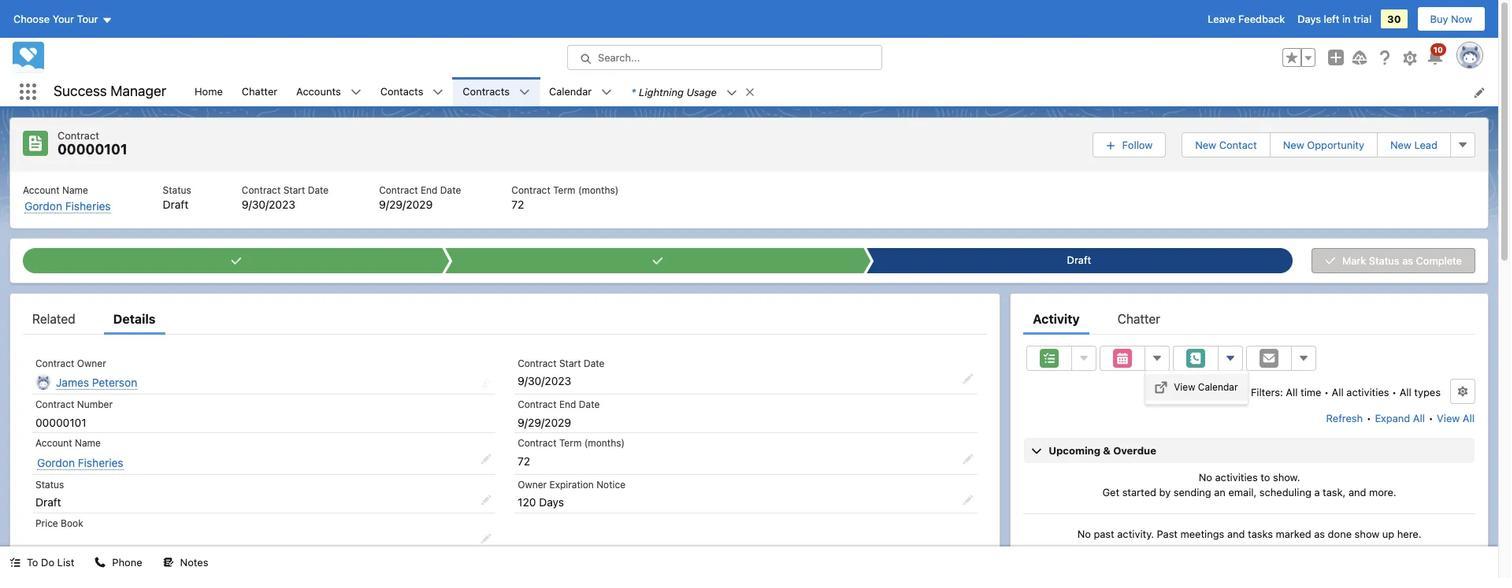 Task type: vqa. For each thing, say whether or not it's contained in the screenshot.


Task type: locate. For each thing, give the bounding box(es) containing it.
1 horizontal spatial days
[[1298, 13, 1322, 25]]

leave feedback
[[1208, 13, 1285, 25]]

(months)
[[578, 184, 619, 196], [585, 437, 625, 449]]

2 horizontal spatial draft
[[1068, 254, 1092, 266]]

no left the past
[[1078, 528, 1091, 540]]

view calendar link
[[1146, 374, 1248, 401]]

0 vertical spatial account
[[23, 184, 60, 196]]

date
[[308, 184, 329, 196], [440, 184, 461, 196], [584, 357, 605, 369], [579, 399, 600, 411]]

1 horizontal spatial tab list
[[1024, 303, 1476, 335]]

account inside account name gordon fisheries
[[23, 184, 60, 196]]

as left done at bottom right
[[1315, 528, 1326, 540]]

calendar list item
[[540, 77, 622, 106]]

0 vertical spatial activities
[[1347, 386, 1390, 398]]

marked
[[1276, 528, 1312, 540]]

1 horizontal spatial draft
[[163, 197, 189, 211]]

draft inside 'status draft'
[[163, 197, 189, 211]]

•
[[1325, 386, 1330, 398], [1393, 386, 1397, 398], [1367, 412, 1372, 424], [1429, 412, 1434, 424]]

new left opportunity
[[1284, 139, 1305, 151]]

0 vertical spatial end
[[421, 184, 438, 196]]

chatter
[[242, 85, 278, 98], [1118, 312, 1161, 326]]

group
[[1283, 48, 1316, 67]]

owner
[[77, 357, 106, 369], [518, 479, 547, 491]]

as left complete
[[1403, 254, 1414, 267]]

0 vertical spatial and
[[1349, 486, 1367, 499]]

0 vertical spatial start
[[283, 184, 305, 196]]

0 horizontal spatial chatter
[[242, 85, 278, 98]]

2 new from the left
[[1284, 139, 1305, 151]]

1 vertical spatial draft
[[1068, 254, 1092, 266]]

accounts link
[[287, 77, 350, 106]]

text default image right accounts
[[350, 87, 362, 98]]

0 vertical spatial contract end date 9/29/2029
[[379, 184, 461, 211]]

2 horizontal spatial new
[[1391, 139, 1412, 151]]

1 vertical spatial chatter link
[[1118, 303, 1161, 335]]

days left in trial
[[1298, 13, 1372, 25]]

2 horizontal spatial status
[[1369, 254, 1400, 267]]

• left view all link
[[1429, 412, 1434, 424]]

search...
[[598, 51, 640, 64]]

text default image left to
[[9, 557, 20, 568]]

1 vertical spatial days
[[539, 496, 564, 509]]

list
[[57, 556, 74, 569]]

1 vertical spatial list
[[10, 171, 1489, 228]]

1 vertical spatial view
[[1438, 412, 1461, 424]]

1 vertical spatial and
[[1228, 528, 1245, 540]]

days
[[1298, 13, 1322, 25], [539, 496, 564, 509]]

no for activities
[[1199, 471, 1213, 483]]

contact
[[1220, 139, 1258, 151]]

0 vertical spatial term
[[553, 184, 576, 196]]

72
[[512, 197, 524, 211], [518, 454, 531, 468]]

new for new lead
[[1391, 139, 1412, 151]]

home link
[[185, 77, 232, 106]]

gordon
[[24, 199, 62, 212], [37, 456, 75, 469]]

tasks
[[1248, 528, 1273, 540]]

name down contract 00000101
[[62, 184, 88, 196]]

search... button
[[567, 45, 883, 70]]

1 vertical spatial owner
[[518, 479, 547, 491]]

expiration
[[550, 479, 594, 491]]

0 horizontal spatial activities
[[1216, 471, 1258, 483]]

name up gordon fisheries
[[75, 437, 101, 449]]

chatter link
[[232, 77, 287, 106], [1118, 303, 1161, 335]]

0 vertical spatial text default image
[[350, 87, 362, 98]]

1 vertical spatial start
[[559, 357, 581, 369]]

overdue
[[1114, 444, 1157, 457]]

email,
[[1229, 486, 1257, 499]]

1 horizontal spatial chatter
[[1118, 312, 1161, 326]]

contract start date
[[518, 357, 605, 369]]

contract inside contract 00000101
[[58, 129, 99, 142]]

to
[[1261, 471, 1271, 483]]

calendar left filters:
[[1198, 381, 1238, 393]]

start for contract start date 9/30/2023
[[283, 184, 305, 196]]

owner up '120' at the left of the page
[[518, 479, 547, 491]]

1 horizontal spatial 9/30/2023
[[518, 374, 572, 388]]

term inside 'contract term (months) 72'
[[553, 184, 576, 196]]

list for leave feedback link
[[185, 77, 1499, 106]]

1 tab list from the left
[[23, 303, 988, 335]]

1 vertical spatial as
[[1315, 528, 1326, 540]]

tab list up contract start date
[[23, 303, 988, 335]]

lightning
[[639, 86, 684, 98]]

success
[[54, 83, 107, 99]]

contract 00000101
[[58, 129, 127, 158]]

gordon fisheries link
[[24, 197, 111, 214], [37, 454, 123, 471]]

contacts list item
[[371, 77, 453, 106]]

9/30/2023 inside contract start date 9/30/2023
[[242, 197, 296, 211]]

status inside list
[[163, 184, 191, 196]]

upcoming
[[1049, 444, 1101, 457]]

activities up refresh
[[1347, 386, 1390, 398]]

name
[[62, 184, 88, 196], [75, 437, 101, 449]]

gordon down contract image
[[24, 199, 62, 212]]

in
[[1343, 13, 1351, 25]]

0 vertical spatial fisheries
[[65, 199, 111, 212]]

1 horizontal spatial text default image
[[350, 87, 362, 98]]

1 vertical spatial name
[[75, 437, 101, 449]]

all right time
[[1332, 386, 1344, 398]]

choose your tour button
[[13, 6, 113, 32]]

fisheries down contract 00000101
[[65, 199, 111, 212]]

name for account name
[[75, 437, 101, 449]]

0 horizontal spatial view
[[1174, 381, 1196, 393]]

contract owner
[[35, 357, 106, 369]]

account for account name gordon fisheries
[[23, 184, 60, 196]]

0 horizontal spatial end
[[421, 184, 438, 196]]

fisheries inside account name gordon fisheries
[[65, 199, 111, 212]]

no up 'sending' at the bottom right
[[1199, 471, 1213, 483]]

0 horizontal spatial start
[[283, 184, 305, 196]]

1 horizontal spatial chatter link
[[1118, 303, 1161, 335]]

00000101 up account name
[[35, 416, 86, 429]]

00000101 up account name gordon fisheries
[[58, 141, 127, 158]]

list containing draft
[[10, 171, 1489, 228]]

0 vertical spatial gordon fisheries link
[[24, 197, 111, 214]]

0 horizontal spatial 9/29/2029
[[379, 197, 433, 211]]

0 vertical spatial days
[[1298, 13, 1322, 25]]

0 vertical spatial 9/30/2023
[[242, 197, 296, 211]]

all right expand
[[1414, 412, 1426, 424]]

0 horizontal spatial owner
[[77, 357, 106, 369]]

9/29/2029
[[379, 197, 433, 211], [518, 416, 572, 429]]

contract
[[58, 129, 99, 142], [242, 184, 281, 196], [379, 184, 418, 196], [512, 184, 551, 196], [35, 357, 74, 369], [518, 357, 557, 369], [35, 399, 74, 411], [518, 399, 557, 411], [518, 437, 557, 449]]

1 vertical spatial chatter
[[1118, 312, 1161, 326]]

account
[[23, 184, 60, 196], [35, 437, 72, 449]]

2 vertical spatial status
[[35, 479, 64, 491]]

all left types
[[1400, 386, 1412, 398]]

0 horizontal spatial new
[[1196, 139, 1217, 151]]

up
[[1383, 528, 1395, 540]]

all
[[1286, 386, 1298, 398], [1332, 386, 1344, 398], [1400, 386, 1412, 398], [1414, 412, 1426, 424], [1463, 412, 1475, 424]]

0 horizontal spatial calendar
[[549, 85, 592, 98]]

00000101 inside contract number 00000101
[[35, 416, 86, 429]]

list item
[[622, 77, 763, 106]]

list
[[185, 77, 1499, 106], [10, 171, 1489, 228]]

an
[[1215, 486, 1226, 499]]

no for past
[[1078, 528, 1091, 540]]

new left contact
[[1196, 139, 1217, 151]]

activities up the email,
[[1216, 471, 1258, 483]]

1 vertical spatial calendar
[[1198, 381, 1238, 393]]

get
[[1103, 486, 1120, 499]]

0 vertical spatial gordon
[[24, 199, 62, 212]]

0 vertical spatial 00000101
[[58, 141, 127, 158]]

new opportunity
[[1284, 139, 1365, 151]]

(months) inside 'contract term (months) 72'
[[578, 184, 619, 196]]

tab list containing related
[[23, 303, 988, 335]]

1 vertical spatial gordon fisheries link
[[37, 454, 123, 471]]

0 vertical spatial 9/29/2029
[[379, 197, 433, 211]]

done
[[1328, 528, 1352, 540]]

0 vertical spatial draft
[[163, 197, 189, 211]]

no inside no activities to show. get started by sending an email, scheduling a task, and more.
[[1199, 471, 1213, 483]]

0 vertical spatial as
[[1403, 254, 1414, 267]]

0 horizontal spatial and
[[1228, 528, 1245, 540]]

start inside contract start date 9/30/2023
[[283, 184, 305, 196]]

account down contract image
[[23, 184, 60, 196]]

3 new from the left
[[1391, 139, 1412, 151]]

120 days
[[518, 496, 564, 509]]

upcoming & overdue
[[1049, 444, 1157, 457]]

gordon down account name
[[37, 456, 75, 469]]

draft
[[163, 197, 189, 211], [1068, 254, 1092, 266], [35, 496, 61, 509]]

calendar link
[[540, 77, 601, 106]]

and left "tasks"
[[1228, 528, 1245, 540]]

1 horizontal spatial calendar
[[1198, 381, 1238, 393]]

and right task,
[[1349, 486, 1367, 499]]

new left "lead"
[[1391, 139, 1412, 151]]

days right '120' at the left of the page
[[539, 496, 564, 509]]

30
[[1388, 13, 1402, 25]]

gordon fisheries link down contract 00000101
[[24, 197, 111, 214]]

text default image left notes
[[163, 557, 174, 568]]

activities inside no activities to show. get started by sending an email, scheduling a task, and more.
[[1216, 471, 1258, 483]]

list containing home
[[185, 77, 1499, 106]]

1 horizontal spatial and
[[1349, 486, 1367, 499]]

0 vertical spatial list
[[185, 77, 1499, 106]]

0 horizontal spatial status
[[35, 479, 64, 491]]

0 horizontal spatial draft
[[35, 496, 61, 509]]

here.
[[1398, 528, 1422, 540]]

1 new from the left
[[1196, 139, 1217, 151]]

edit price book image
[[481, 534, 492, 545]]

0 horizontal spatial no
[[1078, 528, 1091, 540]]

accounts
[[296, 85, 341, 98]]

1 vertical spatial 9/29/2029
[[518, 416, 572, 429]]

text default image inside the accounts list item
[[350, 87, 362, 98]]

0 vertical spatial 72
[[512, 197, 524, 211]]

1 vertical spatial text default image
[[95, 557, 106, 568]]

activity.
[[1118, 528, 1155, 540]]

buy now
[[1431, 13, 1473, 25]]

owner up james peterson link
[[77, 357, 106, 369]]

1 horizontal spatial no
[[1199, 471, 1213, 483]]

start
[[283, 184, 305, 196], [559, 357, 581, 369]]

new lead
[[1391, 139, 1438, 151]]

edit status image
[[481, 495, 492, 506]]

1 vertical spatial activities
[[1216, 471, 1258, 483]]

fisheries down account name
[[78, 456, 123, 469]]

1 vertical spatial term
[[559, 437, 582, 449]]

text default image down search... 'button'
[[745, 87, 756, 98]]

and
[[1349, 486, 1367, 499], [1228, 528, 1245, 540]]

tab list up filters:
[[1024, 303, 1476, 335]]

1 horizontal spatial contract end date 9/29/2029
[[518, 399, 600, 429]]

0 vertical spatial chatter link
[[232, 77, 287, 106]]

left
[[1324, 13, 1340, 25]]

expand
[[1375, 412, 1411, 424]]

choose
[[13, 13, 50, 25]]

1 vertical spatial (months)
[[585, 437, 625, 449]]

list for home link
[[10, 171, 1489, 228]]

filters: all time • all activities • all types
[[1251, 386, 1441, 398]]

text default image left 'phone'
[[95, 557, 106, 568]]

1 vertical spatial end
[[559, 399, 576, 411]]

to
[[27, 556, 38, 569]]

account up gordon fisheries
[[35, 437, 72, 449]]

0 vertical spatial owner
[[77, 357, 106, 369]]

tab list
[[23, 303, 988, 335], [1024, 303, 1476, 335]]

term for contract term (months) 72
[[553, 184, 576, 196]]

* lightning usage
[[631, 86, 717, 98]]

1 horizontal spatial status
[[163, 184, 191, 196]]

0 horizontal spatial as
[[1315, 528, 1326, 540]]

0 vertical spatial no
[[1199, 471, 1213, 483]]

1 horizontal spatial 9/29/2029
[[518, 416, 572, 429]]

phone button
[[85, 547, 152, 578]]

1 vertical spatial status
[[1369, 254, 1400, 267]]

text default image inside "notes" "button"
[[163, 557, 174, 568]]

related link
[[32, 303, 75, 335]]

new inside button
[[1196, 139, 1217, 151]]

fisheries
[[65, 199, 111, 212], [78, 456, 123, 469]]

text default image left view calendar
[[1155, 382, 1168, 394]]

phone
[[112, 556, 142, 569]]

9/30/2023
[[242, 197, 296, 211], [518, 374, 572, 388]]

term
[[553, 184, 576, 196], [559, 437, 582, 449]]

1 vertical spatial 00000101
[[35, 416, 86, 429]]

price book
[[35, 517, 83, 529]]

all left time
[[1286, 386, 1298, 398]]

gordon fisheries link down account name
[[37, 454, 123, 471]]

1 horizontal spatial view
[[1438, 412, 1461, 424]]

0 horizontal spatial chatter link
[[232, 77, 287, 106]]

success manager
[[54, 83, 166, 99]]

name inside account name gordon fisheries
[[62, 184, 88, 196]]

1 vertical spatial 9/30/2023
[[518, 374, 572, 388]]

1 horizontal spatial new
[[1284, 139, 1305, 151]]

show
[[1355, 528, 1380, 540]]

calendar
[[549, 85, 592, 98], [1198, 381, 1238, 393]]

0 horizontal spatial text default image
[[95, 557, 106, 568]]

1 horizontal spatial as
[[1403, 254, 1414, 267]]

1 vertical spatial no
[[1078, 528, 1091, 540]]

text default image
[[350, 87, 362, 98], [95, 557, 106, 568]]

calendar left *
[[549, 85, 592, 98]]

notes
[[180, 556, 208, 569]]

0 horizontal spatial 9/30/2023
[[242, 197, 296, 211]]

1 horizontal spatial start
[[559, 357, 581, 369]]

feedback
[[1239, 13, 1285, 25]]

gordon inside account name gordon fisheries
[[24, 199, 62, 212]]

1 horizontal spatial activities
[[1347, 386, 1390, 398]]

0 vertical spatial status
[[163, 184, 191, 196]]

more.
[[1370, 486, 1397, 499]]

status draft
[[163, 184, 191, 211]]

notice
[[597, 479, 626, 491]]

1 vertical spatial account
[[35, 437, 72, 449]]

• up expand
[[1393, 386, 1397, 398]]

1 horizontal spatial end
[[559, 399, 576, 411]]

0 horizontal spatial tab list
[[23, 303, 988, 335]]

new contact
[[1196, 139, 1258, 151]]

0 vertical spatial calendar
[[549, 85, 592, 98]]

text default image
[[745, 87, 756, 98], [1155, 382, 1168, 394], [9, 557, 20, 568], [163, 557, 174, 568]]

and inside no activities to show. get started by sending an email, scheduling a task, and more.
[[1349, 486, 1367, 499]]

2 tab list from the left
[[1024, 303, 1476, 335]]

0 vertical spatial name
[[62, 184, 88, 196]]

days left left
[[1298, 13, 1322, 25]]

1 horizontal spatial owner
[[518, 479, 547, 491]]

start for contract start date
[[559, 357, 581, 369]]

name for account name gordon fisheries
[[62, 184, 88, 196]]



Task type: describe. For each thing, give the bounding box(es) containing it.
0 horizontal spatial contract end date 9/29/2029
[[379, 184, 461, 211]]

now
[[1452, 13, 1473, 25]]

by
[[1160, 486, 1171, 499]]

contacts
[[380, 85, 424, 98]]

contract term (months)
[[518, 437, 625, 449]]

10
[[1434, 45, 1444, 54]]

list item containing *
[[622, 77, 763, 106]]

text default image inside to do list button
[[9, 557, 20, 568]]

sending
[[1174, 486, 1212, 499]]

contacts link
[[371, 77, 433, 106]]

(months) for contract term (months)
[[585, 437, 625, 449]]

details link
[[113, 303, 156, 335]]

show.
[[1273, 471, 1301, 483]]

status for status
[[35, 479, 64, 491]]

contracts list item
[[453, 77, 540, 106]]

calendar inside calendar link
[[549, 85, 592, 98]]

edit contract start date image
[[963, 374, 974, 385]]

filters:
[[1251, 386, 1284, 398]]

contracts
[[463, 85, 510, 98]]

view all link
[[1437, 405, 1476, 431]]

account for account name
[[35, 437, 72, 449]]

72 inside 'contract term (months) 72'
[[512, 197, 524, 211]]

(months) for contract term (months) 72
[[578, 184, 619, 196]]

mark status as complete
[[1343, 254, 1463, 267]]

mark
[[1343, 254, 1367, 267]]

buy now button
[[1417, 6, 1486, 32]]

path options list box
[[23, 248, 1293, 273]]

1 vertical spatial contract end date 9/29/2029
[[518, 399, 600, 429]]

gordon fisheries
[[37, 456, 123, 469]]

contract inside 'contract term (months) 72'
[[512, 184, 551, 196]]

chatter link for home link
[[232, 77, 287, 106]]

peterson
[[92, 376, 137, 389]]

0 vertical spatial chatter
[[242, 85, 278, 98]]

refresh button
[[1326, 405, 1364, 431]]

• right time
[[1325, 386, 1330, 398]]

as inside the mark status as complete button
[[1403, 254, 1414, 267]]

status inside button
[[1369, 254, 1400, 267]]

new opportunity button
[[1270, 132, 1378, 157]]

status for status draft
[[163, 184, 191, 196]]

accounts list item
[[287, 77, 371, 106]]

0 vertical spatial view
[[1174, 381, 1196, 393]]

gordon fisheries link inside list
[[24, 197, 111, 214]]

expand all button
[[1375, 405, 1426, 431]]

chatter link for activity link
[[1118, 303, 1161, 335]]

no activities to show. get started by sending an email, scheduling a task, and more.
[[1103, 471, 1397, 499]]

contract image
[[23, 131, 48, 156]]

upcoming & overdue button
[[1025, 438, 1475, 463]]

no past activity. past meetings and tasks marked as done show up here.
[[1078, 528, 1422, 540]]

notes button
[[153, 547, 218, 578]]

date inside contract start date 9/30/2023
[[308, 184, 329, 196]]

james peterson
[[56, 376, 137, 389]]

new lead button
[[1378, 132, 1451, 157]]

term for contract term (months)
[[559, 437, 582, 449]]

0 horizontal spatial days
[[539, 496, 564, 509]]

details
[[113, 312, 156, 326]]

• left expand
[[1367, 412, 1372, 424]]

james peterson link
[[56, 374, 137, 391]]

all right expand all button
[[1463, 412, 1475, 424]]

manager
[[111, 83, 166, 99]]

text default image inside view calendar link
[[1155, 382, 1168, 394]]

edit contract term (months) image
[[963, 454, 974, 465]]

10 button
[[1426, 43, 1447, 67]]

new contact button
[[1182, 132, 1271, 157]]

calendar inside view calendar link
[[1198, 381, 1238, 393]]

leave
[[1208, 13, 1236, 25]]

1 vertical spatial fisheries
[[78, 456, 123, 469]]

contract start date 9/30/2023
[[242, 184, 329, 211]]

follow button
[[1093, 132, 1166, 157]]

text default image inside phone button
[[95, 557, 106, 568]]

do
[[41, 556, 54, 569]]

new for new opportunity
[[1284, 139, 1305, 151]]

draft inside draft link
[[1068, 254, 1092, 266]]

2 vertical spatial draft
[[35, 496, 61, 509]]

*
[[631, 86, 636, 98]]

1 vertical spatial 72
[[518, 454, 531, 468]]

task,
[[1323, 486, 1346, 499]]

1 vertical spatial gordon
[[37, 456, 75, 469]]

lead
[[1415, 139, 1438, 151]]

contracts link
[[453, 77, 519, 106]]

tab list containing activity
[[1024, 303, 1476, 335]]

usage
[[687, 86, 717, 98]]

refresh
[[1327, 412, 1363, 424]]

past
[[1094, 528, 1115, 540]]

120
[[518, 496, 536, 509]]

james
[[56, 376, 89, 389]]

owner expiration notice
[[518, 479, 626, 491]]

contract inside contract number 00000101
[[35, 399, 74, 411]]

tour
[[77, 13, 98, 25]]

past
[[1157, 528, 1178, 540]]

to do list button
[[0, 547, 84, 578]]

related
[[32, 312, 75, 326]]

time
[[1301, 386, 1322, 398]]

started
[[1123, 486, 1157, 499]]

activity
[[1033, 312, 1080, 326]]

edit owner expiration notice image
[[963, 495, 974, 506]]

activity link
[[1033, 303, 1080, 335]]

buy
[[1431, 13, 1449, 25]]

trial
[[1354, 13, 1372, 25]]

complete
[[1417, 254, 1463, 267]]

types
[[1415, 386, 1441, 398]]

contract inside contract start date 9/30/2023
[[242, 184, 281, 196]]

text default image inside list
[[745, 87, 756, 98]]

number
[[77, 399, 113, 411]]

account name
[[35, 437, 101, 449]]

&
[[1104, 444, 1111, 457]]

new for new contact
[[1196, 139, 1217, 151]]

edit account name image
[[481, 454, 492, 465]]

follow
[[1123, 139, 1153, 151]]

mark status as complete button
[[1312, 248, 1476, 273]]

contract number 00000101
[[35, 399, 113, 429]]

price
[[35, 517, 58, 529]]

to do list
[[27, 556, 74, 569]]

view calendar
[[1174, 381, 1238, 393]]



